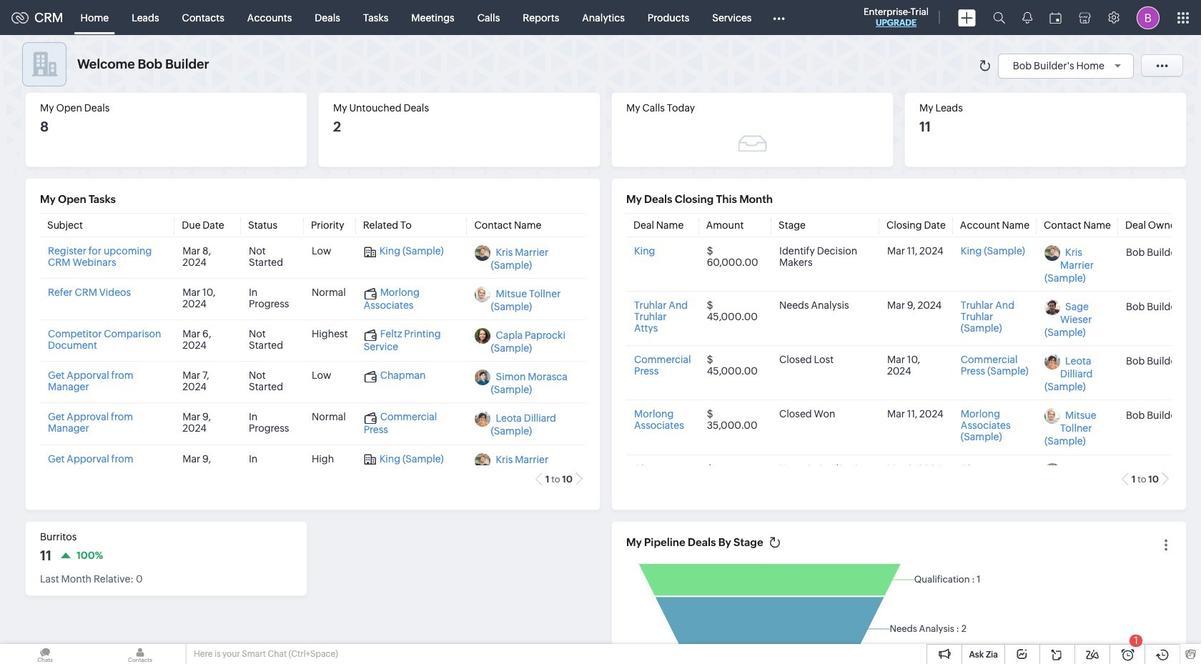 Task type: describe. For each thing, give the bounding box(es) containing it.
profile image
[[1137, 6, 1160, 29]]

Other Modules field
[[764, 6, 794, 29]]

search element
[[985, 0, 1014, 35]]

profile element
[[1129, 0, 1169, 35]]

create menu image
[[959, 9, 976, 26]]

logo image
[[11, 12, 29, 23]]



Task type: vqa. For each thing, say whether or not it's contained in the screenshot.
'Profile' element
yes



Task type: locate. For each thing, give the bounding box(es) containing it.
signals image
[[1023, 11, 1033, 24]]

contacts image
[[95, 644, 185, 665]]

chats image
[[0, 644, 90, 665]]

signals element
[[1014, 0, 1042, 35]]

calendar image
[[1050, 12, 1062, 23]]

search image
[[994, 11, 1006, 24]]

create menu element
[[950, 0, 985, 35]]



